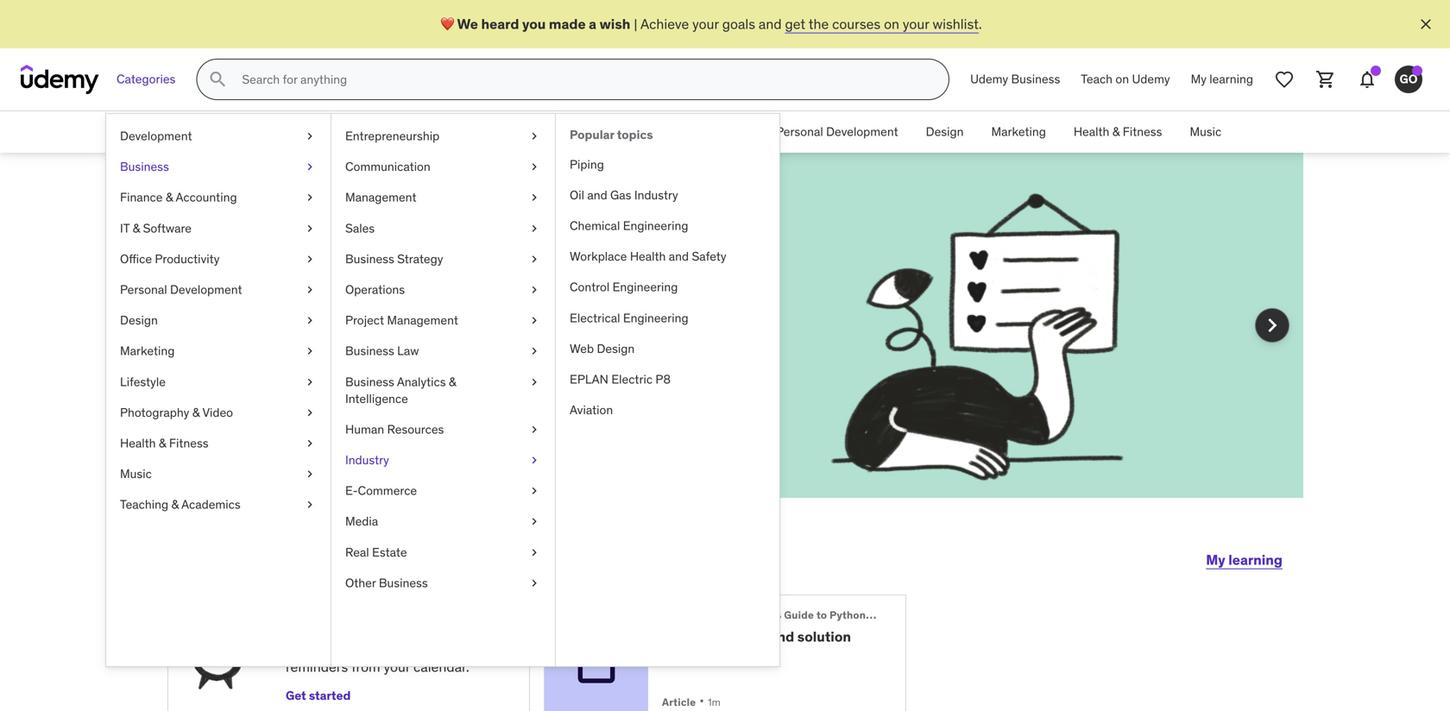 Task type: vqa. For each thing, say whether or not it's contained in the screenshot.
the personal development related to Lifestyle
yes



Task type: describe. For each thing, give the bounding box(es) containing it.
xsmall image for office productivity
[[303, 251, 317, 268]]

next image
[[1259, 312, 1287, 339]]

did
[[230, 228, 293, 273]]

personal development for lifestyle
[[120, 282, 242, 297]]

0 vertical spatial a
[[589, 15, 597, 33]]

business link for health & fitness
[[315, 111, 391, 153]]

0 vertical spatial music link
[[1176, 111, 1236, 153]]

design link for health & fitness
[[912, 111, 978, 153]]

business down development link
[[120, 159, 169, 174]]

it & software link for health & fitness
[[536, 111, 635, 153]]

ultimate
[[683, 609, 727, 622]]

accounting for health & fitness
[[461, 124, 522, 140]]

workplace health and safety link
[[556, 241, 780, 272]]

music for music 'link' to the bottom
[[120, 466, 152, 482]]

get inside schedule time to learn a little each day adds up. get reminders from your calendar.
[[442, 639, 465, 657]]

article
[[662, 696, 696, 709]]

chemical engineering link
[[556, 211, 780, 241]]

xsmall image for media
[[528, 513, 541, 530]]

made
[[549, 15, 586, 33]]

wish?
[[230, 271, 331, 316]]

electrical engineering
[[570, 310, 689, 326]]

photography & video
[[120, 405, 233, 420]]

1 horizontal spatial on
[[884, 15, 900, 33]]

little
[[298, 639, 325, 657]]

workplace
[[570, 249, 627, 264]]

productivity for health & fitness
[[684, 124, 749, 140]]

control
[[570, 279, 610, 295]]

commerce
[[358, 483, 417, 499]]

entrepreneurship link
[[332, 121, 555, 152]]

time
[[351, 613, 381, 631]]

xsmall image for photography & video
[[303, 404, 317, 421]]

design for lifestyle
[[120, 313, 158, 328]]

homework
[[682, 628, 767, 646]]

finance for health & fitness
[[405, 124, 448, 140]]

xsmall image for entrepreneurship
[[528, 128, 541, 145]]

❤️   we heard you made a wish | achieve your goals and get the courses on your wishlist .
[[441, 15, 982, 33]]

photography
[[120, 405, 189, 420]]

web
[[570, 341, 594, 356]]

office for health & fitness
[[649, 124, 681, 140]]

& for teaching & academics link
[[171, 497, 179, 513]]

2 horizontal spatial the
[[809, 15, 829, 33]]

heard
[[481, 15, 519, 33]]

11. homework and solution link
[[662, 628, 878, 646]]

other business
[[345, 575, 428, 591]]

udemy business link
[[960, 59, 1071, 100]]

xsmall image for sales
[[528, 220, 541, 237]]

beginners
[[730, 609, 782, 622]]

& for photography & video link
[[192, 405, 200, 420]]

entrepreneurship
[[345, 128, 440, 144]]

and left get
[[759, 15, 782, 33]]

topics
[[617, 127, 653, 142]]

python
[[830, 609, 866, 622]]

•
[[700, 693, 705, 710]]

teach on udemy link
[[1071, 59, 1181, 100]]

did you make a wish?
[[230, 228, 491, 316]]

sales link
[[332, 213, 555, 244]]

to inside carousel element
[[263, 322, 276, 340]]

teaching & academics link
[[106, 490, 331, 520]]

on inside "get the courses on your wishlist"
[[498, 322, 513, 340]]

1 vertical spatial health & fitness
[[120, 436, 209, 451]]

teaching & academics
[[120, 497, 241, 513]]

media
[[345, 514, 378, 529]]

business law link
[[332, 336, 555, 367]]

project
[[345, 313, 384, 328]]

gas
[[610, 187, 632, 203]]

& for the left health & fitness link
[[159, 436, 166, 451]]

1 vertical spatial music link
[[106, 459, 331, 490]]

go
[[1400, 71, 1418, 87]]

1 horizontal spatial health & fitness
[[1074, 124, 1163, 140]]

office productivity for lifestyle
[[120, 251, 220, 267]]

popular
[[570, 127, 614, 142]]

get started button
[[286, 684, 351, 709]]

engineering for electrical engineering
[[623, 310, 689, 326]]

project management
[[345, 313, 458, 328]]

time to make it come true.
[[230, 322, 397, 340]]

started
[[309, 688, 351, 704]]

communication
[[345, 159, 431, 174]]

eplan electric p8 link
[[556, 364, 780, 395]]

0 vertical spatial health & fitness link
[[1060, 111, 1176, 153]]

development link
[[106, 121, 331, 152]]

xsmall image for development
[[303, 128, 317, 145]]

xsmall image for operations
[[528, 281, 541, 298]]

goals
[[722, 15, 756, 33]]

business analytics & intelligence link
[[332, 367, 555, 414]]

popular topics
[[570, 127, 653, 142]]

health inside workplace health and safety link
[[630, 249, 666, 264]]

xsmall image for teaching & academics
[[303, 497, 317, 513]]

xsmall image for other business
[[528, 575, 541, 592]]

0 vertical spatial learning
[[1210, 71, 1254, 87]]

personal for health & fitness
[[776, 124, 823, 140]]

office productivity link for lifestyle
[[106, 244, 331, 275]]

time
[[230, 322, 260, 340]]

❤️
[[441, 15, 454, 33]]

business left the teach
[[1012, 71, 1061, 87]]

1m
[[708, 696, 721, 709]]

xsmall image for industry
[[528, 452, 541, 469]]

adds
[[387, 639, 417, 657]]

xsmall image for marketing
[[303, 343, 317, 360]]

let's
[[168, 539, 233, 575]]

xsmall image for management
[[528, 189, 541, 206]]

it for health & fitness
[[550, 124, 559, 140]]

accounting for lifestyle
[[176, 190, 237, 205]]

operations link
[[332, 275, 555, 305]]

personal development link for lifestyle
[[106, 275, 331, 305]]

it for lifestyle
[[120, 220, 130, 236]]

health for the left health & fitness link
[[120, 436, 156, 451]]

& inside business analytics & intelligence
[[449, 374, 456, 390]]

strategy
[[397, 251, 443, 267]]

marketing link for health & fitness
[[978, 111, 1060, 153]]

let's start learning, gary
[[168, 539, 511, 575]]

0 horizontal spatial the
[[335, 342, 356, 360]]

office for lifestyle
[[120, 251, 152, 267]]

udemy image
[[21, 65, 99, 94]]

project management link
[[332, 305, 555, 336]]

1 vertical spatial fitness
[[169, 436, 209, 451]]

goals.
[[493, 342, 529, 360]]

real estate
[[345, 545, 407, 560]]

make for to
[[279, 322, 313, 340]]

0 vertical spatial you
[[522, 15, 546, 33]]

aviation
[[570, 402, 613, 418]]

operations
[[345, 282, 405, 297]]

get the courses on your wishlist
[[230, 322, 544, 360]]

go link
[[1388, 59, 1430, 100]]

xsmall image for personal development
[[303, 281, 317, 298]]

finance for lifestyle
[[120, 190, 163, 205]]

your left goals.
[[463, 342, 489, 360]]

11.
[[662, 628, 679, 646]]

the ultimate beginners guide to python programming 11. homework and solution
[[662, 609, 938, 646]]

office productivity for health & fitness
[[649, 124, 749, 140]]

productivity for lifestyle
[[155, 251, 220, 267]]

e-commerce
[[345, 483, 417, 499]]

web design
[[570, 341, 635, 356]]

business link for lifestyle
[[106, 152, 331, 182]]

real estate link
[[332, 537, 555, 568]]

courses inside "get the courses on your wishlist"
[[446, 322, 494, 340]]

real
[[345, 545, 369, 560]]

xsmall image for finance & accounting
[[303, 189, 317, 206]]

to inside the ultimate beginners guide to python programming 11. homework and solution
[[817, 609, 827, 622]]

make for you
[[369, 228, 464, 273]]

0 vertical spatial courses
[[832, 15, 881, 33]]

2 horizontal spatial on
[[1116, 71, 1129, 87]]

personal development link for health & fitness
[[763, 111, 912, 153]]

day
[[362, 639, 383, 657]]

marketing for health & fitness
[[992, 124, 1046, 140]]

2 udemy from the left
[[1132, 71, 1170, 87]]

close image
[[1418, 16, 1435, 33]]

photography & video link
[[106, 397, 331, 428]]

electrical engineering link
[[556, 303, 780, 334]]

lifestyle
[[120, 374, 166, 390]]

get
[[785, 15, 806, 33]]

control engineering
[[570, 279, 678, 295]]



Task type: locate. For each thing, give the bounding box(es) containing it.
first
[[359, 342, 383, 360]]

xsmall image for communication
[[528, 159, 541, 175]]

0 vertical spatial it & software
[[550, 124, 621, 140]]

it & software link
[[536, 111, 635, 153], [106, 213, 331, 244]]

2 vertical spatial get
[[286, 688, 306, 704]]

it & software for health & fitness
[[550, 124, 621, 140]]

design
[[926, 124, 964, 140], [120, 313, 158, 328], [597, 341, 635, 356]]

health down the teach
[[1074, 124, 1110, 140]]

1 horizontal spatial software
[[573, 124, 621, 140]]

1 horizontal spatial courses
[[832, 15, 881, 33]]

0 horizontal spatial on
[[498, 322, 513, 340]]

notifications image
[[1357, 69, 1378, 90]]

you inside did you make a wish?
[[299, 228, 362, 273]]

health & fitness link down video
[[106, 428, 331, 459]]

get for started
[[286, 688, 306, 704]]

xsmall image inside the business strategy link
[[528, 251, 541, 268]]

2 vertical spatial on
[[498, 322, 513, 340]]

0 horizontal spatial finance
[[120, 190, 163, 205]]

oil and gas industry
[[570, 187, 678, 203]]

0 horizontal spatial personal development
[[120, 282, 242, 297]]

marketing link for lifestyle
[[106, 336, 331, 367]]

get the courses on your wishlist link
[[230, 322, 544, 360]]

and inside the ultimate beginners guide to python programming 11. homework and solution
[[770, 628, 795, 646]]

2 vertical spatial engineering
[[623, 310, 689, 326]]

0 vertical spatial get
[[397, 322, 419, 340]]

1 vertical spatial marketing
[[120, 343, 175, 359]]

fitness down the photography & video
[[169, 436, 209, 451]]

xsmall image inside operations link
[[528, 281, 541, 298]]

wishlist image
[[1274, 69, 1295, 90]]

0 horizontal spatial office
[[120, 251, 152, 267]]

xsmall image for project management
[[528, 312, 541, 329]]

business strategy link
[[332, 244, 555, 275]]

wishlist inside "get the courses on your wishlist"
[[230, 342, 276, 360]]

my learning link
[[1181, 59, 1264, 100], [1206, 540, 1283, 581]]

xsmall image for real estate
[[528, 544, 541, 561]]

business down true.
[[345, 343, 394, 359]]

1 horizontal spatial the
[[422, 322, 443, 340]]

0 vertical spatial on
[[884, 15, 900, 33]]

your up goals.
[[517, 322, 544, 340]]

finance & accounting link for lifestyle
[[106, 182, 331, 213]]

1 horizontal spatial fitness
[[1123, 124, 1163, 140]]

get inside button
[[286, 688, 306, 704]]

e-
[[345, 483, 358, 499]]

1 horizontal spatial marketing
[[992, 124, 1046, 140]]

1 vertical spatial it
[[120, 220, 130, 236]]

0 horizontal spatial industry
[[345, 452, 389, 468]]

xsmall image for human resources
[[528, 421, 541, 438]]

0 horizontal spatial music
[[120, 466, 152, 482]]

& for topmost health & fitness link
[[1113, 124, 1120, 140]]

to inside schedule time to learn a little each day adds up. get reminders from your calendar.
[[384, 613, 398, 631]]

to
[[263, 322, 276, 340], [817, 609, 827, 622], [384, 613, 398, 631]]

make inside did you make a wish?
[[369, 228, 464, 273]]

software
[[573, 124, 621, 140], [143, 220, 192, 236]]

business up 'intelligence'
[[345, 374, 394, 390]]

video
[[202, 405, 233, 420]]

xsmall image for design
[[303, 312, 317, 329]]

your inside "get the courses on your wishlist"
[[517, 322, 544, 340]]

courses up toward
[[446, 322, 494, 340]]

and right oil
[[587, 187, 608, 203]]

chemical
[[570, 218, 620, 234]]

learning,
[[311, 539, 436, 575]]

0 vertical spatial personal
[[776, 124, 823, 140]]

0 horizontal spatial personal
[[120, 282, 167, 297]]

1 vertical spatial get
[[442, 639, 465, 657]]

communication link
[[332, 152, 555, 182]]

xsmall image for health & fitness
[[303, 435, 317, 452]]

1 vertical spatial my
[[1206, 551, 1226, 569]]

xsmall image inside 'business analytics & intelligence' link
[[528, 374, 541, 391]]

management
[[345, 190, 417, 205], [387, 313, 458, 328]]

it & software link for lifestyle
[[106, 213, 331, 244]]

finance & accounting down development link
[[120, 190, 237, 205]]

1 vertical spatial it & software
[[120, 220, 192, 236]]

your left "."
[[903, 15, 930, 33]]

health & fitness down photography
[[120, 436, 209, 451]]

xsmall image inside media link
[[528, 513, 541, 530]]

1 vertical spatial management
[[387, 313, 458, 328]]

business down estate at the left of page
[[379, 575, 428, 591]]

analytics
[[397, 374, 446, 390]]

true.
[[365, 322, 393, 340]]

xsmall image for business
[[303, 159, 317, 175]]

music
[[1190, 124, 1222, 140], [120, 466, 152, 482]]

office productivity link for health & fitness
[[635, 111, 763, 153]]

business analytics & intelligence
[[345, 374, 456, 407]]

1 horizontal spatial make
[[369, 228, 464, 273]]

personal development for health & fitness
[[776, 124, 899, 140]]

the right get
[[809, 15, 829, 33]]

0 vertical spatial personal development link
[[763, 111, 912, 153]]

0 horizontal spatial office productivity
[[120, 251, 220, 267]]

marketing link down the udemy business link
[[978, 111, 1060, 153]]

wish
[[600, 15, 631, 33]]

1 horizontal spatial udemy
[[1132, 71, 1170, 87]]

business up the operations
[[345, 251, 394, 267]]

management down communication
[[345, 190, 417, 205]]

0 vertical spatial engineering
[[623, 218, 689, 234]]

xsmall image inside management link
[[528, 189, 541, 206]]

it & software for lifestyle
[[120, 220, 192, 236]]

0 vertical spatial marketing
[[992, 124, 1046, 140]]

management up toward
[[387, 313, 458, 328]]

business up communication
[[328, 124, 377, 140]]

engineering for control engineering
[[613, 279, 678, 295]]

to up "solution"
[[817, 609, 827, 622]]

media link
[[332, 507, 555, 537]]

0 vertical spatial fitness
[[1123, 124, 1163, 140]]

web design link
[[556, 334, 780, 364]]

design link for lifestyle
[[106, 305, 331, 336]]

0 vertical spatial personal development
[[776, 124, 899, 140]]

and
[[759, 15, 782, 33], [587, 187, 608, 203], [669, 249, 689, 264], [279, 342, 302, 360], [770, 628, 795, 646]]

shopping cart with 0 items image
[[1316, 69, 1337, 90]]

wishlist down time
[[230, 342, 276, 360]]

0 vertical spatial office productivity link
[[635, 111, 763, 153]]

2 horizontal spatial get
[[442, 639, 465, 657]]

1 vertical spatial on
[[1116, 71, 1129, 87]]

calendar.
[[414, 659, 469, 676]]

industry
[[635, 187, 678, 203], [345, 452, 389, 468]]

you have alerts image
[[1413, 66, 1423, 76]]

productivity up piping link at the top
[[684, 124, 749, 140]]

0 vertical spatial my
[[1191, 71, 1207, 87]]

office productivity link up time
[[106, 244, 331, 275]]

article • 1m
[[662, 693, 721, 710]]

Search for anything text field
[[239, 65, 928, 94]]

xsmall image for business analytics & intelligence
[[528, 374, 541, 391]]

xsmall image inside lifestyle link
[[303, 374, 317, 391]]

1 vertical spatial office productivity
[[120, 251, 220, 267]]

industry element
[[555, 114, 780, 667]]

0 horizontal spatial finance & accounting link
[[106, 182, 331, 213]]

get up law
[[397, 322, 419, 340]]

xsmall image for it & software
[[303, 220, 317, 237]]

0 vertical spatial software
[[573, 124, 621, 140]]

health down photography
[[120, 436, 156, 451]]

1 horizontal spatial get
[[397, 322, 419, 340]]

engineering down control engineering link
[[623, 310, 689, 326]]

a left wish at top
[[589, 15, 597, 33]]

1 vertical spatial industry
[[345, 452, 389, 468]]

xsmall image inside e-commerce link
[[528, 483, 541, 500]]

lifestyle link
[[106, 367, 331, 397]]

xsmall image inside communication "link"
[[528, 159, 541, 175]]

get inside "get the courses on your wishlist"
[[397, 322, 419, 340]]

0 vertical spatial music
[[1190, 124, 1222, 140]]

0 vertical spatial make
[[369, 228, 464, 273]]

1 vertical spatial my learning link
[[1206, 540, 1283, 581]]

1 vertical spatial finance & accounting
[[120, 190, 237, 205]]

marketing up "lifestyle" on the left bottom of the page
[[120, 343, 175, 359]]

chemical engineering
[[570, 218, 689, 234]]

on
[[884, 15, 900, 33], [1116, 71, 1129, 87], [498, 322, 513, 340]]

0 horizontal spatial udemy
[[971, 71, 1009, 87]]

business inside business analytics & intelligence
[[345, 374, 394, 390]]

xsmall image for business law
[[528, 343, 541, 360]]

health & fitness link
[[1060, 111, 1176, 153], [106, 428, 331, 459]]

development for health & fitness
[[826, 124, 899, 140]]

2 vertical spatial the
[[335, 342, 356, 360]]

your inside schedule time to learn a little each day adds up. get reminders from your calendar.
[[384, 659, 410, 676]]

and left safety
[[669, 249, 689, 264]]

0 horizontal spatial wishlist
[[230, 342, 276, 360]]

courses
[[832, 15, 881, 33], [446, 322, 494, 340]]

0 vertical spatial design
[[926, 124, 964, 140]]

&
[[451, 124, 458, 140], [562, 124, 570, 140], [1113, 124, 1120, 140], [166, 190, 173, 205], [133, 220, 140, 236], [449, 374, 456, 390], [192, 405, 200, 420], [159, 436, 166, 451], [171, 497, 179, 513]]

1 vertical spatial health
[[630, 249, 666, 264]]

1 horizontal spatial office productivity link
[[635, 111, 763, 153]]

solution
[[798, 628, 851, 646]]

management inside project management link
[[387, 313, 458, 328]]

and take the first step toward your goals.
[[276, 342, 529, 360]]

marketing down the udemy business link
[[992, 124, 1046, 140]]

you up the operations
[[299, 228, 362, 273]]

xsmall image inside human resources link
[[528, 421, 541, 438]]

industry down piping link at the top
[[635, 187, 678, 203]]

make left it
[[279, 322, 313, 340]]

1 vertical spatial design link
[[106, 305, 331, 336]]

a up operations link
[[471, 228, 491, 273]]

schedule
[[286, 613, 348, 631]]

1 unread notification image
[[1371, 66, 1381, 76]]

get started
[[286, 688, 351, 704]]

xsmall image inside industry link
[[528, 452, 541, 469]]

finance & accounting for lifestyle
[[120, 190, 237, 205]]

finance & accounting link up management link
[[391, 111, 536, 153]]

management inside management link
[[345, 190, 417, 205]]

2 vertical spatial health
[[120, 436, 156, 451]]

workplace health and safety
[[570, 249, 727, 264]]

1 horizontal spatial it
[[550, 124, 559, 140]]

business link
[[315, 111, 391, 153], [106, 152, 331, 182]]

1 horizontal spatial industry
[[635, 187, 678, 203]]

it
[[316, 322, 324, 340]]

0 horizontal spatial make
[[279, 322, 313, 340]]

development for lifestyle
[[170, 282, 242, 297]]

software for health & fitness
[[573, 124, 621, 140]]

your down adds
[[384, 659, 410, 676]]

it
[[550, 124, 559, 140], [120, 220, 130, 236]]

productivity
[[684, 124, 749, 140], [155, 251, 220, 267]]

1 vertical spatial you
[[299, 228, 362, 273]]

get the courses on your wishlist link
[[785, 15, 979, 33]]

1 vertical spatial learning
[[1229, 551, 1283, 569]]

a inside did you make a wish?
[[471, 228, 491, 273]]

oil
[[570, 187, 584, 203]]

music for music 'link' to the top
[[1190, 124, 1222, 140]]

development
[[826, 124, 899, 140], [120, 128, 192, 144], [170, 282, 242, 297]]

e-commerce link
[[332, 476, 555, 507]]

& for health & fitness it & software link
[[562, 124, 570, 140]]

oil and gas industry link
[[556, 180, 780, 211]]

finance & accounting link down development link
[[106, 182, 331, 213]]

xsmall image inside photography & video link
[[303, 404, 317, 421]]

my learning for the bottommost my learning link
[[1206, 551, 1283, 569]]

xsmall image inside teaching & academics link
[[303, 497, 317, 513]]

estate
[[372, 545, 407, 560]]

1 horizontal spatial health & fitness link
[[1060, 111, 1176, 153]]

the down come
[[335, 342, 356, 360]]

1 horizontal spatial design link
[[912, 111, 978, 153]]

1 horizontal spatial design
[[597, 341, 635, 356]]

health & fitness down the teach on udemy link
[[1074, 124, 1163, 140]]

p8
[[656, 372, 671, 387]]

health & fitness link down the teach on udemy link
[[1060, 111, 1176, 153]]

0 horizontal spatial health & fitness link
[[106, 428, 331, 459]]

engineering for chemical engineering
[[623, 218, 689, 234]]

take
[[305, 342, 332, 360]]

& for it & software link corresponding to lifestyle
[[133, 220, 140, 236]]

health down the chemical engineering
[[630, 249, 666, 264]]

the
[[662, 609, 681, 622]]

1 vertical spatial make
[[279, 322, 313, 340]]

it & software
[[550, 124, 621, 140], [120, 220, 192, 236]]

0 horizontal spatial personal development link
[[106, 275, 331, 305]]

submit search image
[[208, 69, 228, 90]]

marketing for lifestyle
[[120, 343, 175, 359]]

xsmall image inside 'entrepreneurship' link
[[528, 128, 541, 145]]

0 horizontal spatial software
[[143, 220, 192, 236]]

marketing link
[[978, 111, 1060, 153], [106, 336, 331, 367]]

0 horizontal spatial music link
[[106, 459, 331, 490]]

1 vertical spatial software
[[143, 220, 192, 236]]

reminders
[[286, 659, 348, 676]]

1 vertical spatial marketing link
[[106, 336, 331, 367]]

office productivity link
[[635, 111, 763, 153], [106, 244, 331, 275]]

step
[[387, 342, 414, 360]]

0 vertical spatial office
[[649, 124, 681, 140]]

0 horizontal spatial a
[[471, 228, 491, 273]]

0 vertical spatial my learning link
[[1181, 59, 1264, 100]]

to right time in the bottom of the page
[[384, 613, 398, 631]]

personal for lifestyle
[[120, 282, 167, 297]]

xsmall image inside real estate link
[[528, 544, 541, 561]]

my learning
[[1191, 71, 1254, 87], [1206, 551, 1283, 569]]

your
[[693, 15, 719, 33], [903, 15, 930, 33], [517, 322, 544, 340], [463, 342, 489, 360], [384, 659, 410, 676]]

xsmall image
[[528, 128, 541, 145], [528, 159, 541, 175], [303, 189, 317, 206], [303, 220, 317, 237], [528, 281, 541, 298], [303, 312, 317, 329], [303, 343, 317, 360], [528, 343, 541, 360], [528, 374, 541, 391], [303, 404, 317, 421], [528, 421, 541, 438], [303, 435, 317, 452], [303, 466, 317, 483]]

productivity left did
[[155, 251, 220, 267]]

1 vertical spatial the
[[422, 322, 443, 340]]

and down guide
[[770, 628, 795, 646]]

the inside "get the courses on your wishlist"
[[422, 322, 443, 340]]

control engineering link
[[556, 272, 780, 303]]

wishlist up the udemy business
[[933, 15, 979, 33]]

to right time
[[263, 322, 276, 340]]

0 vertical spatial finance
[[405, 124, 448, 140]]

my learning for top my learning link
[[1191, 71, 1254, 87]]

udemy down "."
[[971, 71, 1009, 87]]

1 horizontal spatial music link
[[1176, 111, 1236, 153]]

xsmall image for lifestyle
[[303, 374, 317, 391]]

academics
[[181, 497, 241, 513]]

office productivity link up oil and gas industry link
[[635, 111, 763, 153]]

design for health & fitness
[[926, 124, 964, 140]]

0 vertical spatial accounting
[[461, 124, 522, 140]]

finance & accounting for health & fitness
[[405, 124, 522, 140]]

xsmall image inside sales link
[[528, 220, 541, 237]]

each
[[329, 639, 358, 657]]

design inside industry element
[[597, 341, 635, 356]]

from
[[351, 659, 380, 676]]

you left made
[[522, 15, 546, 33]]

0 horizontal spatial design
[[120, 313, 158, 328]]

udemy right the teach
[[1132, 71, 1170, 87]]

health for topmost health & fitness link
[[1074, 124, 1110, 140]]

2 horizontal spatial to
[[817, 609, 827, 622]]

get up "calendar."
[[442, 639, 465, 657]]

categories button
[[106, 59, 186, 100]]

aviation link
[[556, 395, 780, 426]]

get left started
[[286, 688, 306, 704]]

xsmall image for music
[[303, 466, 317, 483]]

1 vertical spatial finance & accounting link
[[106, 182, 331, 213]]

make up operations link
[[369, 228, 464, 273]]

0 horizontal spatial design link
[[106, 305, 331, 336]]

xsmall image inside the personal development 'link'
[[303, 281, 317, 298]]

accounting up communication "link"
[[461, 124, 522, 140]]

xsmall image for business strategy
[[528, 251, 541, 268]]

get for the
[[397, 322, 419, 340]]

and left take
[[279, 342, 302, 360]]

xsmall image inside development link
[[303, 128, 317, 145]]

fitness down the teach on udemy link
[[1123, 124, 1163, 140]]

teach
[[1081, 71, 1113, 87]]

0 horizontal spatial health
[[120, 436, 156, 451]]

your left "goals"
[[693, 15, 719, 33]]

0 vertical spatial industry
[[635, 187, 678, 203]]

0 vertical spatial finance & accounting link
[[391, 111, 536, 153]]

finance & accounting up communication "link"
[[405, 124, 522, 140]]

1 udemy from the left
[[971, 71, 1009, 87]]

engineering down the workplace health and safety
[[613, 279, 678, 295]]

software for lifestyle
[[143, 220, 192, 236]]

office productivity
[[649, 124, 749, 140], [120, 251, 220, 267]]

xsmall image for e-commerce
[[528, 483, 541, 500]]

xsmall image inside project management link
[[528, 312, 541, 329]]

udemy business
[[971, 71, 1061, 87]]

categories
[[117, 71, 176, 87]]

intelligence
[[345, 391, 408, 407]]

accounting
[[461, 124, 522, 140], [176, 190, 237, 205]]

teach on udemy
[[1081, 71, 1170, 87]]

electrical
[[570, 310, 620, 326]]

0 vertical spatial design link
[[912, 111, 978, 153]]

1 horizontal spatial accounting
[[461, 124, 522, 140]]

industry down human
[[345, 452, 389, 468]]

0 horizontal spatial accounting
[[176, 190, 237, 205]]

programming
[[869, 609, 938, 622]]

1 vertical spatial it & software link
[[106, 213, 331, 244]]

the up toward
[[422, 322, 443, 340]]

learning
[[1210, 71, 1254, 87], [1229, 551, 1283, 569]]

accounting down development link
[[176, 190, 237, 205]]

and inside carousel element
[[279, 342, 302, 360]]

1 vertical spatial personal
[[120, 282, 167, 297]]

1 horizontal spatial it & software
[[550, 124, 621, 140]]

0 vertical spatial health
[[1074, 124, 1110, 140]]

xsmall image
[[303, 128, 317, 145], [303, 159, 317, 175], [528, 189, 541, 206], [528, 220, 541, 237], [303, 251, 317, 268], [528, 251, 541, 268], [303, 281, 317, 298], [528, 312, 541, 329], [303, 374, 317, 391], [528, 452, 541, 469], [528, 483, 541, 500], [303, 497, 317, 513], [528, 513, 541, 530], [528, 544, 541, 561], [528, 575, 541, 592]]

xsmall image inside other business link
[[528, 575, 541, 592]]

guide
[[784, 609, 814, 622]]

finance & accounting link for health & fitness
[[391, 111, 536, 153]]

1 horizontal spatial wishlist
[[933, 15, 979, 33]]

carousel element
[[147, 153, 1304, 540]]

personal
[[776, 124, 823, 140], [120, 282, 167, 297]]

courses right get
[[832, 15, 881, 33]]

marketing link up video
[[106, 336, 331, 367]]

achieve
[[641, 15, 689, 33]]

engineering up the workplace health and safety
[[623, 218, 689, 234]]

0 vertical spatial office productivity
[[649, 124, 749, 140]]

0 horizontal spatial fitness
[[169, 436, 209, 451]]

make
[[369, 228, 464, 273], [279, 322, 313, 340]]

1 vertical spatial office
[[120, 251, 152, 267]]

toward
[[417, 342, 459, 360]]

start
[[238, 539, 305, 575]]

xsmall image inside business law link
[[528, 343, 541, 360]]



